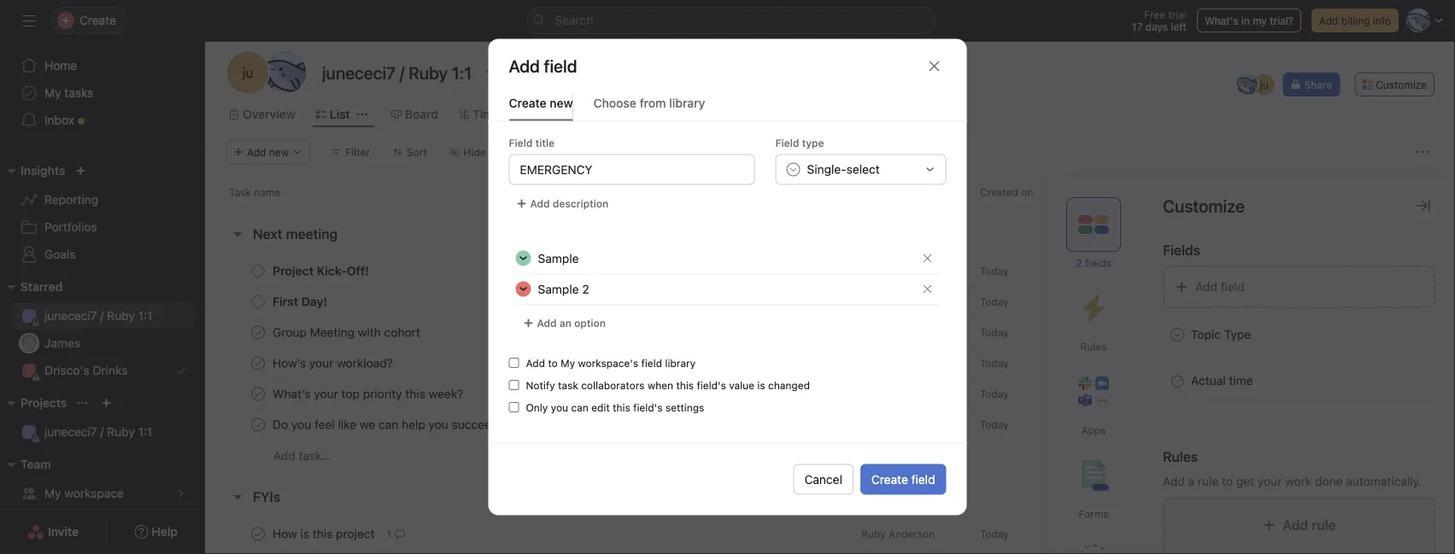 Task type: locate. For each thing, give the bounding box(es) containing it.
creator for do you feel like we can help you succeed in any manner right now? cell
[[854, 409, 973, 441]]

0 vertical spatial field
[[1221, 280, 1245, 294]]

create inside tab list
[[509, 96, 547, 110]]

completed image inside group meeting with cohort 'cell'
[[248, 323, 268, 343]]

today – nov 5
[[1218, 327, 1287, 339]]

do you feel like we can help you succeed in any manner right now? cell
[[205, 409, 753, 441]]

0 vertical spatial topic
[[760, 186, 786, 198]]

today for first day! cell
[[980, 296, 1009, 308]]

completed checkbox for how is this project text box
[[248, 524, 268, 545]]

5 completed checkbox from the top
[[248, 524, 268, 545]]

0 vertical spatial rules
[[1081, 341, 1107, 353]]

ruby for project kick-off! cell
[[861, 265, 886, 277]]

junececi7 / ruby 1:1 for 2nd junececi7 / ruby 1:1 link from the bottom of the page
[[44, 309, 152, 323]]

ruby anderson down 'create field' button
[[861, 529, 935, 540]]

1 junececi7 / ruby 1:1 from the top
[[44, 309, 152, 323]]

today
[[980, 265, 1009, 277], [980, 296, 1009, 308], [980, 327, 1009, 339], [1218, 327, 1247, 339], [980, 358, 1009, 370], [980, 388, 1009, 400], [980, 419, 1009, 431], [980, 529, 1009, 540]]

0 vertical spatial junececi7 / ruby 1:1 link
[[10, 302, 195, 330]]

creator for group meeting with cohort cell
[[854, 317, 973, 349]]

rule
[[1198, 475, 1219, 489], [1312, 517, 1336, 534]]

my tasks link
[[10, 79, 195, 107]]

2 today row from the top
[[205, 379, 1455, 410]]

0 horizontal spatial topic type
[[760, 186, 812, 198]]

rule right a
[[1198, 475, 1219, 489]]

name
[[254, 186, 280, 198]]

close this dialog image
[[928, 59, 941, 73]]

completed image inside how is this project cell
[[248, 524, 268, 545]]

0 vertical spatial this
[[676, 380, 694, 392]]

is
[[757, 380, 765, 392]]

1 completed milestone checkbox from the top
[[251, 264, 265, 278]]

1 vertical spatial customize
[[1163, 196, 1245, 216]]

this for when
[[676, 380, 694, 392]]

board
[[405, 107, 438, 121]]

17
[[1132, 21, 1143, 32]]

1 vertical spatial field
[[641, 358, 662, 370]]

1 anderson from the top
[[889, 265, 935, 277]]

/ inside projects element
[[100, 425, 104, 439]]

anderson for next meeting
[[889, 265, 935, 277]]

add an option button
[[516, 312, 613, 335]]

field's for value
[[697, 380, 726, 392]]

2 / from the top
[[100, 425, 104, 439]]

ruby inside projects element
[[107, 425, 135, 439]]

1 vertical spatial completed milestone checkbox
[[251, 295, 265, 309]]

add left description
[[530, 198, 550, 210]]

actual time
[[1191, 374, 1253, 388]]

1 vertical spatial anderson
[[889, 296, 935, 308]]

type left nov in the right bottom of the page
[[1224, 328, 1251, 342]]

junececi7 / ruby 1:1 inside projects element
[[44, 425, 152, 439]]

1 type an option name field from the top
[[531, 244, 916, 273]]

title
[[535, 137, 555, 149]]

calendar link
[[541, 105, 605, 124]]

2 vertical spatial anderson
[[889, 529, 935, 540]]

actual
[[1191, 374, 1226, 388]]

2 completed image from the top
[[248, 524, 268, 545]]

my inside my tasks link
[[44, 86, 61, 100]]

1 horizontal spatial ju
[[1260, 79, 1269, 91]]

1 1:1 from the top
[[138, 309, 152, 323]]

2 1:1 from the top
[[138, 425, 152, 439]]

field up "when"
[[641, 358, 662, 370]]

create new
[[509, 96, 573, 110]]

list
[[330, 107, 350, 121]]

1 vertical spatial my
[[561, 358, 575, 370]]

ju up "overview" link
[[242, 65, 253, 81]]

0 vertical spatial completed milestone checkbox
[[251, 264, 265, 278]]

my
[[1253, 15, 1267, 26]]

1:1 inside projects element
[[138, 425, 152, 439]]

add for add an option
[[537, 318, 557, 330]]

creator for how's your workload? cell
[[854, 348, 973, 379]]

topic type
[[760, 186, 812, 198], [1191, 328, 1251, 342]]

remove option image
[[922, 284, 933, 294]]

library up notify task collaborators when this field's value is changed
[[665, 358, 696, 370]]

1 completed checkbox from the top
[[248, 323, 268, 343]]

global element
[[0, 42, 205, 144]]

1 vertical spatial /
[[100, 425, 104, 439]]

Project Kick-Off! text field
[[269, 263, 374, 280]]

overview link
[[229, 105, 296, 124]]

junececi7 / ruby 1:1 inside starred element
[[44, 309, 152, 323]]

add task… button
[[273, 447, 331, 466]]

ruby anderson for next meeting
[[861, 265, 935, 277]]

1 vertical spatial type an option name field
[[531, 275, 916, 304]]

today inside "header fyis" tree grid
[[980, 529, 1009, 540]]

add a rule to get your work done automatically.
[[1163, 475, 1422, 489]]

junececi7 / ruby 1:1 link
[[10, 302, 195, 330], [10, 419, 195, 446]]

0 horizontal spatial this
[[613, 402, 630, 414]]

0 vertical spatial customize
[[1376, 79, 1427, 91]]

2 vertical spatial completed image
[[248, 415, 268, 435]]

topic down field type
[[760, 186, 786, 198]]

customize down info
[[1376, 79, 1427, 91]]

completed image inside what's your top priority this week? cell
[[248, 384, 268, 405]]

add inside row
[[273, 449, 295, 463]]

timeline
[[473, 107, 520, 121]]

anderson down 'create field' button
[[889, 529, 935, 540]]

ra up overview
[[277, 65, 294, 81]]

customize up fields
[[1163, 196, 1245, 216]]

1 horizontal spatial customize
[[1376, 79, 1427, 91]]

add for add to my workspace's field library
[[526, 358, 545, 370]]

ruby
[[861, 265, 886, 277], [861, 296, 886, 308], [107, 309, 135, 323], [107, 425, 135, 439], [861, 529, 886, 540]]

1 completed image from the top
[[248, 323, 268, 343]]

anderson down remove option icon
[[889, 296, 935, 308]]

completed checkbox for what's your top priority this week? text field
[[248, 384, 268, 405]]

row containing task name
[[205, 176, 1455, 208]]

completed image down completed milestone image
[[248, 353, 268, 374]]

library inside tab list
[[669, 96, 705, 110]]

what's your top priority this week? cell
[[205, 379, 753, 410]]

1 vertical spatial library
[[665, 358, 696, 370]]

add down fields
[[1195, 280, 1217, 294]]

how's your workload? cell
[[205, 348, 753, 379]]

field's
[[697, 380, 726, 392], [633, 402, 663, 414]]

completed checkbox inside do you feel like we can help you succeed in any manner right now? cell
[[248, 415, 268, 435]]

create down remove from starred image on the left top
[[509, 96, 547, 110]]

0 vertical spatial anderson
[[889, 265, 935, 277]]

rule down done
[[1312, 517, 1336, 534]]

0 horizontal spatial field
[[641, 358, 662, 370]]

2 vertical spatial my
[[44, 487, 61, 501]]

first day! cell
[[205, 286, 753, 318]]

1 horizontal spatial topic
[[1191, 328, 1221, 342]]

1 horizontal spatial rule
[[1312, 517, 1336, 534]]

junececi7 / ruby 1:1 for junececi7 / ruby 1:1 link in projects element
[[44, 425, 152, 439]]

field for add field
[[1221, 280, 1245, 294]]

3 ruby anderson from the top
[[861, 529, 935, 540]]

0 vertical spatial rule
[[1198, 475, 1219, 489]]

ra
[[277, 65, 294, 81], [1241, 79, 1254, 91]]

Completed milestone checkbox
[[251, 264, 265, 278], [251, 295, 265, 309]]

2 junececi7 / ruby 1:1 link from the top
[[10, 419, 195, 446]]

1 vertical spatial completed image
[[248, 384, 268, 405]]

junececi7 up james at the left of page
[[44, 309, 97, 323]]

0 vertical spatial junececi7
[[44, 309, 97, 323]]

add for add description
[[530, 198, 550, 210]]

today row up changed
[[205, 348, 1455, 379]]

ruby inside "header fyis" tree grid
[[861, 529, 886, 540]]

2 created from the left
[[980, 186, 1019, 198]]

my left tasks
[[44, 86, 61, 100]]

today for what's your top priority this week? cell
[[980, 388, 1009, 400]]

0 vertical spatial ruby anderson
[[861, 265, 935, 277]]

calendar
[[555, 107, 605, 121]]

junececi7 / ruby 1:1 link up james at the left of page
[[10, 302, 195, 330]]

1 vertical spatial ruby anderson
[[861, 296, 935, 308]]

1:1 up teams element
[[138, 425, 152, 439]]

ju left share button
[[1260, 79, 1269, 91]]

add to my workspace's field library
[[526, 358, 696, 370]]

0 vertical spatial completed image
[[248, 353, 268, 374]]

rules down 2 fields
[[1081, 341, 1107, 353]]

junececi7 / ruby 1:1 link up teams element
[[10, 419, 195, 446]]

my inside my workspace link
[[44, 487, 61, 501]]

ruby anderson down remove option icon
[[861, 296, 935, 308]]

from
[[640, 96, 666, 110]]

created
[[861, 186, 900, 198], [980, 186, 1019, 198]]

0 vertical spatial field's
[[697, 380, 726, 392]]

reporting
[[44, 193, 98, 207]]

0 horizontal spatial field
[[509, 137, 533, 149]]

rules
[[1081, 341, 1107, 353], [1163, 449, 1198, 465]]

completed checkbox for 'group meeting with cohort' 'text field'
[[248, 323, 268, 343]]

my for my workspace
[[44, 487, 61, 501]]

my workspace link
[[10, 480, 195, 508]]

1 vertical spatial field's
[[633, 402, 663, 414]]

completed checkbox inside how is this project cell
[[248, 524, 268, 545]]

add left a
[[1163, 475, 1185, 489]]

assignee
[[1099, 186, 1143, 198]]

Do you feel like we can help you succeed in any manner right now? text field
[[269, 417, 645, 434]]

create new tab panel
[[488, 122, 967, 516]]

0 horizontal spatial create
[[509, 96, 547, 110]]

drinks
[[93, 364, 128, 378]]

completed image down fyis
[[248, 524, 268, 545]]

0 vertical spatial type an option name field
[[531, 244, 916, 273]]

to up notify
[[548, 358, 558, 370]]

field up the today – nov 5
[[1221, 280, 1245, 294]]

create for create field
[[871, 472, 908, 487]]

created left on
[[980, 186, 1019, 198]]

to left the get
[[1222, 475, 1233, 489]]

completed image
[[248, 353, 268, 374], [248, 524, 268, 545]]

0 horizontal spatial customize
[[1163, 196, 1245, 216]]

create inside button
[[871, 472, 908, 487]]

single-select
[[807, 162, 880, 177]]

home
[[44, 59, 77, 73]]

completed milestone checkbox inside project kick-off! cell
[[251, 264, 265, 278]]

0 vertical spatial /
[[100, 309, 104, 323]]

Notify task collaborators when this field's value is changed checkbox
[[509, 380, 519, 391]]

apps
[[1081, 425, 1106, 437]]

What's your top priority this week? text field
[[269, 386, 469, 403]]

teams element
[[0, 449, 205, 511]]

home link
[[10, 52, 195, 79]]

task name
[[229, 186, 280, 198]]

3 today row from the top
[[205, 409, 1455, 441]]

today for do you feel like we can help you succeed in any manner right now? cell
[[980, 419, 1009, 431]]

3 anderson from the top
[[889, 529, 935, 540]]

0 vertical spatial create
[[509, 96, 547, 110]]

completed image inside do you feel like we can help you succeed in any manner right now? cell
[[248, 415, 268, 435]]

completed image
[[248, 323, 268, 343], [248, 384, 268, 405], [248, 415, 268, 435]]

free
[[1144, 9, 1166, 21]]

field left "title"
[[509, 137, 533, 149]]

field's left value
[[697, 380, 726, 392]]

days
[[1146, 21, 1168, 32]]

2 ruby anderson from the top
[[861, 296, 935, 308]]

1 horizontal spatial created
[[980, 186, 1019, 198]]

this
[[676, 380, 694, 392], [613, 402, 630, 414]]

my down team
[[44, 487, 61, 501]]

0 vertical spatial library
[[669, 96, 705, 110]]

add left an
[[537, 318, 557, 330]]

field's down "when"
[[633, 402, 663, 414]]

2 field from the left
[[775, 137, 799, 149]]

add down "work"
[[1283, 517, 1308, 534]]

inbox link
[[10, 107, 195, 134]]

row
[[205, 176, 1455, 208], [226, 207, 1435, 209], [205, 255, 1455, 287], [205, 286, 1455, 318], [205, 317, 1455, 349], [205, 519, 1455, 550], [205, 549, 1455, 555]]

2 type an option name field from the top
[[531, 275, 916, 304]]

ra down in
[[1241, 79, 1254, 91]]

1 horizontal spatial this
[[676, 380, 694, 392]]

0 horizontal spatial created
[[861, 186, 900, 198]]

2 completed checkbox from the top
[[248, 353, 268, 374]]

0 vertical spatial my
[[44, 86, 61, 100]]

anderson
[[889, 265, 935, 277], [889, 296, 935, 308], [889, 529, 935, 540]]

group meeting with cohort cell
[[205, 317, 753, 349]]

0 horizontal spatial to
[[548, 358, 558, 370]]

completed milestone checkbox inside first day! cell
[[251, 295, 265, 309]]

/ inside starred element
[[100, 309, 104, 323]]

james
[[44, 336, 80, 350]]

1 vertical spatial completed image
[[248, 524, 268, 545]]

my for my tasks
[[44, 86, 61, 100]]

2 completed image from the top
[[248, 384, 268, 405]]

1 vertical spatial junececi7 / ruby 1:1
[[44, 425, 152, 439]]

add
[[1319, 15, 1339, 26], [530, 198, 550, 210], [1195, 280, 1217, 294], [537, 318, 557, 330], [526, 358, 545, 370], [273, 449, 295, 463], [1163, 475, 1185, 489], [1283, 517, 1308, 534]]

add description button
[[509, 192, 616, 216]]

junececi7@gmail.com
[[1123, 529, 1228, 540]]

field left type
[[775, 137, 799, 149]]

invite
[[48, 525, 79, 539]]

tab list
[[488, 94, 967, 122]]

add right add to my workspace's field library "checkbox"
[[526, 358, 545, 370]]

1 vertical spatial rule
[[1312, 517, 1336, 534]]

ruby anderson
[[861, 265, 935, 277], [861, 296, 935, 308], [861, 529, 935, 540]]

/ up teams element
[[100, 425, 104, 439]]

1 vertical spatial junececi7
[[44, 425, 97, 439]]

add field button
[[1163, 266, 1436, 308]]

fyis
[[253, 489, 280, 505]]

add description
[[530, 198, 609, 210]]

2 completed milestone checkbox from the top
[[251, 295, 265, 309]]

create field
[[871, 472, 935, 487]]

1 field from the left
[[509, 137, 533, 149]]

created left by
[[861, 186, 900, 198]]

completed milestone checkbox up completed milestone image
[[251, 264, 265, 278]]

completed checkbox for do you feel like we can help you succeed in any manner right now? text box
[[248, 415, 268, 435]]

junececi7 down 'projects'
[[44, 425, 97, 439]]

4 completed checkbox from the top
[[248, 415, 268, 435]]

field down "creator for do you feel like we can help you succeed in any manner right now?" "cell"
[[911, 472, 935, 487]]

1 junececi7 from the top
[[44, 309, 97, 323]]

2 horizontal spatial field
[[1221, 280, 1245, 294]]

description
[[553, 198, 609, 210]]

0 vertical spatial completed image
[[248, 323, 268, 343]]

add field dialog
[[488, 39, 967, 516]]

completed image for how is this project text box
[[248, 524, 268, 545]]

1 junececi7 / ruby 1:1 link from the top
[[10, 302, 195, 330]]

topic type down single-
[[760, 186, 812, 198]]

today for how is this project cell
[[980, 529, 1009, 540]]

library
[[669, 96, 705, 110], [665, 358, 696, 370]]

0 horizontal spatial field's
[[633, 402, 663, 414]]

1 horizontal spatial field
[[775, 137, 799, 149]]

completed checkbox inside what's your top priority this week? cell
[[248, 384, 268, 405]]

1 vertical spatial type
[[1224, 328, 1251, 342]]

1 vertical spatial junececi7 / ruby 1:1 link
[[10, 419, 195, 446]]

junececi7 / ruby 1:1
[[44, 309, 152, 323], [44, 425, 152, 439]]

this right edit
[[613, 402, 630, 414]]

1 horizontal spatial field
[[911, 472, 935, 487]]

1 vertical spatial rules
[[1163, 449, 1198, 465]]

rules up a
[[1163, 449, 1198, 465]]

1:1 up drisco's drinks link
[[138, 309, 152, 323]]

3 completed checkbox from the top
[[248, 384, 268, 405]]

1 completed image from the top
[[248, 353, 268, 374]]

2 vertical spatial ruby anderson
[[861, 529, 935, 540]]

library right from
[[669, 96, 705, 110]]

Type an option name field
[[531, 244, 916, 273], [531, 275, 916, 304]]

ruby anderson down remove option image on the right of the page
[[861, 265, 935, 277]]

topic up actual
[[1191, 328, 1221, 342]]

add billing info button
[[1312, 9, 1399, 32]]

this up settings
[[676, 380, 694, 392]]

my up task
[[561, 358, 575, 370]]

0 vertical spatial junececi7 / ruby 1:1
[[44, 309, 152, 323]]

created for created on
[[980, 186, 1019, 198]]

today row
[[205, 348, 1455, 379], [205, 379, 1455, 410], [205, 409, 1455, 441]]

meeting
[[286, 226, 338, 242]]

1 vertical spatial 1:1
[[138, 425, 152, 439]]

field for create field
[[911, 472, 935, 487]]

How is this project text field
[[269, 526, 380, 543]]

1 horizontal spatial to
[[1222, 475, 1233, 489]]

completed checkbox inside group meeting with cohort 'cell'
[[248, 323, 268, 343]]

0 vertical spatial 1:1
[[138, 309, 152, 323]]

anderson down remove option image on the right of the page
[[889, 265, 935, 277]]

completed milestone checkbox down completed milestone icon
[[251, 295, 265, 309]]

0 horizontal spatial ju
[[242, 65, 253, 81]]

Only you can edit this field's settings checkbox
[[509, 403, 519, 413]]

type
[[802, 137, 824, 149]]

type an option name field for remove option image on the right of the page
[[531, 244, 916, 273]]

type down single-
[[789, 186, 812, 198]]

/ up drisco's drinks link
[[100, 309, 104, 323]]

field's for settings
[[633, 402, 663, 414]]

None text field
[[318, 57, 476, 88]]

today row up cancel
[[205, 409, 1455, 441]]

ruby anderson inside "header fyis" tree grid
[[861, 529, 935, 540]]

1 vertical spatial this
[[613, 402, 630, 414]]

1 / from the top
[[100, 309, 104, 323]]

billing
[[1341, 15, 1370, 26]]

option
[[574, 318, 606, 330]]

close details image
[[1417, 199, 1430, 213]]

Completed checkbox
[[248, 323, 268, 343], [248, 353, 268, 374], [248, 384, 268, 405], [248, 415, 268, 435], [248, 524, 268, 545]]

today for project kick-off! cell
[[980, 265, 1009, 277]]

1 horizontal spatial create
[[871, 472, 908, 487]]

field title
[[509, 137, 555, 149]]

1 ruby anderson from the top
[[861, 265, 935, 277]]

add left task…
[[273, 449, 295, 463]]

0 vertical spatial to
[[548, 358, 558, 370]]

3 completed image from the top
[[248, 415, 268, 435]]

share
[[1305, 79, 1332, 91]]

topic type up actual time
[[1191, 328, 1251, 342]]

0 horizontal spatial topic
[[760, 186, 786, 198]]

1 vertical spatial topic type
[[1191, 328, 1251, 342]]

create down "creator for do you feel like we can help you succeed in any manner right now?" "cell"
[[871, 472, 908, 487]]

1 horizontal spatial field's
[[697, 380, 726, 392]]

workflow
[[640, 107, 693, 121]]

today row up add task… row
[[205, 379, 1455, 410]]

anderson inside "header fyis" tree grid
[[889, 529, 935, 540]]

1 vertical spatial create
[[871, 472, 908, 487]]

completed image inside how's your workload? cell
[[248, 353, 268, 374]]

get
[[1236, 475, 1254, 489]]

0 horizontal spatial type
[[789, 186, 812, 198]]

completed checkbox inside how's your workload? cell
[[248, 353, 268, 374]]

add left billing
[[1319, 15, 1339, 26]]

2 vertical spatial field
[[911, 472, 935, 487]]

junececi7 / ruby 1:1 up teams element
[[44, 425, 152, 439]]

field for field type
[[775, 137, 799, 149]]

1 today row from the top
[[205, 348, 1455, 379]]

changed
[[768, 380, 810, 392]]

2 junececi7 / ruby 1:1 from the top
[[44, 425, 152, 439]]

ju
[[242, 65, 253, 81], [1260, 79, 1269, 91]]

2 junececi7 from the top
[[44, 425, 97, 439]]

junececi7 / ruby 1:1 up james at the left of page
[[44, 309, 152, 323]]

to inside create new tab panel
[[548, 358, 558, 370]]

1 vertical spatial topic
[[1191, 328, 1221, 342]]

what's in my trial? button
[[1197, 9, 1301, 32]]

1 created from the left
[[861, 186, 900, 198]]

customize
[[1376, 79, 1427, 91], [1163, 196, 1245, 216]]

/ for junececi7 / ruby 1:1 link in projects element
[[100, 425, 104, 439]]

collapse task list for this section image
[[231, 227, 244, 241]]

edit
[[591, 402, 610, 414]]

choose from library
[[594, 96, 705, 110]]

my inside create new tab panel
[[561, 358, 575, 370]]



Task type: describe. For each thing, give the bounding box(es) containing it.
due
[[1218, 186, 1237, 198]]

collapse task list for this section image
[[231, 490, 244, 504]]

field for field title
[[509, 137, 533, 149]]

files
[[914, 107, 940, 121]]

customize inside 'dropdown button'
[[1376, 79, 1427, 91]]

1 horizontal spatial rules
[[1163, 449, 1198, 465]]

creator for what's your top priority this week? cell
[[854, 379, 973, 410]]

share button
[[1283, 73, 1340, 97]]

completed checkbox for how's your workload? text field
[[248, 353, 268, 374]]

remove option image
[[922, 253, 933, 264]]

2 anderson from the top
[[889, 296, 935, 308]]

add for add a rule to get your work done automatically.
[[1163, 475, 1185, 489]]

next
[[253, 226, 282, 242]]

list link
[[316, 105, 350, 124]]

team
[[21, 458, 51, 472]]

nov
[[1258, 327, 1277, 339]]

header fyis tree grid
[[205, 519, 1455, 555]]

tab list containing create new
[[488, 94, 967, 122]]

my workspace
[[44, 487, 124, 501]]

completed image for what's your top priority this week? text field
[[248, 384, 268, 405]]

rule inside button
[[1312, 517, 1336, 534]]

created by
[[861, 186, 914, 198]]

next meeting button
[[253, 219, 338, 250]]

library inside create new tab panel
[[665, 358, 696, 370]]

what's in my trial?
[[1205, 15, 1294, 26]]

only
[[526, 402, 548, 414]]

completed milestone checkbox for the first day! text box
[[251, 295, 265, 309]]

task…
[[299, 449, 331, 463]]

Group Meeting with cohort text field
[[269, 324, 425, 341]]

search list box
[[526, 7, 936, 34]]

select
[[847, 162, 880, 177]]

workspace's
[[578, 358, 638, 370]]

workspace
[[64, 487, 124, 501]]

ruby inside starred element
[[107, 309, 135, 323]]

add field
[[1195, 280, 1245, 294]]

–
[[1249, 327, 1255, 339]]

reporting link
[[10, 186, 195, 214]]

project kick-off! cell
[[205, 255, 753, 287]]

today for how's your workload? cell
[[980, 358, 1009, 370]]

task
[[558, 380, 578, 392]]

starred element
[[0, 272, 205, 388]]

anderson for fyis
[[889, 529, 935, 540]]

today for group meeting with cohort 'cell'
[[980, 327, 1009, 339]]

single-select button
[[775, 154, 946, 185]]

trial?
[[1270, 15, 1294, 26]]

1 vertical spatial to
[[1222, 475, 1233, 489]]

1 button
[[383, 526, 409, 543]]

completed image for do you feel like we can help you succeed in any manner right now? text box
[[248, 415, 268, 435]]

workflow link
[[626, 105, 693, 124]]

0 vertical spatial type
[[789, 186, 812, 198]]

notify task collaborators when this field's value is changed
[[526, 380, 810, 392]]

dashboard
[[727, 107, 789, 121]]

free trial 17 days left
[[1132, 9, 1187, 32]]

/ for 2nd junececi7 / ruby 1:1 link from the bottom of the page
[[100, 309, 104, 323]]

forms
[[1079, 508, 1109, 520]]

fyis button
[[253, 482, 280, 513]]

remove from starred image
[[509, 66, 522, 79]]

how is this project cell
[[205, 519, 753, 550]]

my tasks
[[44, 86, 93, 100]]

completed milestone image
[[251, 295, 265, 309]]

ruby for first day! cell
[[861, 296, 886, 308]]

tasks
[[64, 86, 93, 100]]

junececi7 / ruby 1:1 link inside projects element
[[10, 419, 195, 446]]

completed image for how's your workload? text field
[[248, 353, 268, 374]]

completed image for 'group meeting with cohort' 'text field'
[[248, 323, 268, 343]]

what's
[[1205, 15, 1239, 26]]

completed milestone checkbox for project kick-off! text field
[[251, 264, 265, 278]]

fields
[[1163, 242, 1201, 258]]

header next meeting tree grid
[[205, 255, 1455, 472]]

created on
[[980, 186, 1033, 198]]

cancel button
[[793, 464, 854, 495]]

Priority, Stage, Status… text field
[[509, 154, 755, 185]]

search button
[[526, 7, 936, 34]]

completed milestone image
[[251, 264, 265, 278]]

hide sidebar image
[[22, 14, 36, 27]]

team button
[[0, 455, 51, 475]]

ruby anderson for fyis
[[861, 529, 935, 540]]

only you can edit this field's settings
[[526, 402, 704, 414]]

0 horizontal spatial rule
[[1198, 475, 1219, 489]]

automatically.
[[1346, 475, 1422, 489]]

row containing today
[[205, 317, 1455, 349]]

First Day! text field
[[269, 294, 332, 311]]

fields
[[1085, 257, 1111, 269]]

work
[[1285, 475, 1312, 489]]

drisco's drinks
[[44, 364, 128, 378]]

add for add task…
[[273, 449, 295, 463]]

0 horizontal spatial rules
[[1081, 341, 1107, 353]]

collaborators
[[581, 380, 645, 392]]

projects button
[[0, 393, 67, 414]]

create for create new
[[509, 96, 547, 110]]

add for add field
[[1195, 280, 1217, 294]]

messages
[[823, 107, 880, 121]]

junececi7 inside projects element
[[44, 425, 97, 439]]

customize button
[[1355, 73, 1435, 97]]

time
[[1229, 374, 1253, 388]]

add task… row
[[205, 440, 1455, 472]]

cancel
[[804, 472, 842, 487]]

you
[[551, 402, 568, 414]]

messages link
[[809, 105, 880, 124]]

ruby for how is this project cell
[[861, 529, 886, 540]]

goals link
[[10, 241, 195, 268]]

add rule
[[1283, 517, 1336, 534]]

projects element
[[0, 388, 205, 449]]

1
[[387, 529, 391, 540]]

dashboard link
[[713, 105, 789, 124]]

date
[[1240, 186, 1261, 198]]

this for edit
[[613, 402, 630, 414]]

projects
[[21, 396, 67, 410]]

1 horizontal spatial type
[[1224, 328, 1251, 342]]

insights element
[[0, 156, 205, 272]]

1 horizontal spatial topic type
[[1191, 328, 1251, 342]]

inbox
[[44, 113, 74, 127]]

add for add rule
[[1283, 517, 1308, 534]]

drisco's
[[44, 364, 89, 378]]

board link
[[391, 105, 438, 124]]

0 vertical spatial topic type
[[760, 186, 812, 198]]

notify
[[526, 380, 555, 392]]

junececi7@gmail.com button
[[1099, 524, 1228, 545]]

created for created by
[[861, 186, 900, 198]]

0 horizontal spatial ra
[[277, 65, 294, 81]]

by
[[903, 186, 914, 198]]

portfolios
[[44, 220, 97, 234]]

row containing 1
[[205, 519, 1455, 550]]

How's your workload? text field
[[269, 355, 398, 372]]

add for add billing info
[[1319, 15, 1339, 26]]

files link
[[900, 105, 940, 124]]

type an option name field for remove option icon
[[531, 275, 916, 304]]

due date
[[1218, 186, 1261, 198]]

Add to My workspace's field library checkbox
[[509, 358, 519, 368]]

new
[[550, 96, 573, 110]]

junececi7 inside starred element
[[44, 309, 97, 323]]

1:1 inside starred element
[[138, 309, 152, 323]]

2 fields
[[1076, 257, 1111, 269]]

starred
[[21, 280, 63, 294]]

1 horizontal spatial ra
[[1241, 79, 1254, 91]]

create field button
[[860, 464, 946, 495]]

goals
[[44, 247, 76, 261]]

add an option
[[537, 318, 606, 330]]



Task type: vqa. For each thing, say whether or not it's contained in the screenshot.
the "a"
yes



